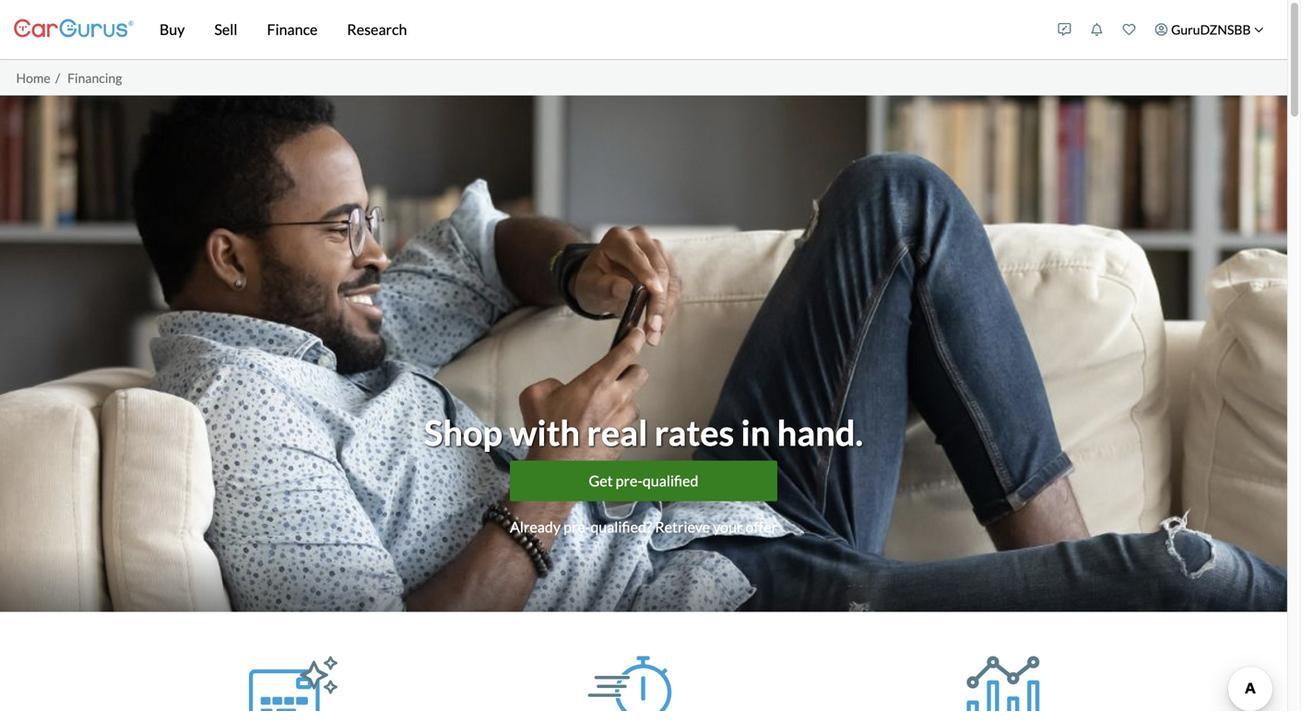 Task type: locate. For each thing, give the bounding box(es) containing it.
pre-
[[616, 472, 643, 490], [564, 518, 591, 536]]

1 vertical spatial pre-
[[564, 518, 591, 536]]

pre- right "get"
[[616, 472, 643, 490]]

real
[[587, 411, 648, 453]]

research button
[[332, 0, 422, 59]]

shop with real rates in hand.
[[424, 411, 864, 453]]

qualified
[[643, 472, 699, 490]]

get
[[589, 472, 613, 490]]

user icon image
[[1156, 23, 1168, 36]]

finance button
[[252, 0, 332, 59]]

1 horizontal spatial pre-
[[616, 472, 643, 490]]

already pre-qualified? retrieve your offer link
[[510, 516, 778, 538]]

home
[[16, 70, 50, 86]]

get pre-qualified
[[589, 472, 699, 490]]

0 vertical spatial pre-
[[616, 472, 643, 490]]

saved cars image
[[1123, 23, 1136, 36]]

menu bar
[[134, 0, 1049, 59]]

get pre-qualified button
[[510, 461, 778, 501]]

offer
[[746, 518, 778, 536]]

menu bar containing buy
[[134, 0, 1049, 59]]

shop with real rates in hand image
[[0, 95, 1288, 612]]

pre- right already
[[564, 518, 591, 536]]

hand.
[[777, 411, 864, 453]]

cargurus logo homepage link image
[[14, 3, 134, 56]]

home link
[[16, 70, 50, 86]]

add a car review image
[[1059, 23, 1072, 36]]

buy button
[[145, 0, 200, 59]]

0 horizontal spatial pre-
[[564, 518, 591, 536]]

already pre-qualified? retrieve your offer
[[510, 518, 778, 536]]

pre- for qualified?
[[564, 518, 591, 536]]

pre- inside button
[[616, 472, 643, 490]]

with
[[510, 411, 580, 453]]

chevron down image
[[1255, 25, 1264, 34]]

gurudznsbb
[[1172, 22, 1251, 37]]

retrieve
[[655, 518, 710, 536]]



Task type: vqa. For each thing, say whether or not it's contained in the screenshot.
of within the the 20,644 Great Deals out of 237,766 listings starting at
no



Task type: describe. For each thing, give the bounding box(es) containing it.
qualified?
[[591, 518, 652, 536]]

in
[[741, 411, 771, 453]]

home / financing
[[16, 70, 122, 86]]

your
[[713, 518, 743, 536]]

/
[[55, 70, 60, 86]]

pre- for qualified
[[616, 472, 643, 490]]

financing
[[67, 70, 122, 86]]

cargurus logo homepage link link
[[14, 3, 134, 56]]

open notifications image
[[1091, 23, 1104, 36]]

rates
[[655, 411, 734, 453]]

shop
[[424, 411, 503, 453]]

research
[[347, 20, 407, 38]]

gurudznsbb button
[[1146, 4, 1274, 55]]

sell
[[214, 20, 238, 38]]

already
[[510, 518, 561, 536]]

buy
[[160, 20, 185, 38]]

finance
[[267, 20, 318, 38]]

gurudznsbb menu
[[1049, 4, 1274, 55]]

sell button
[[200, 0, 252, 59]]



